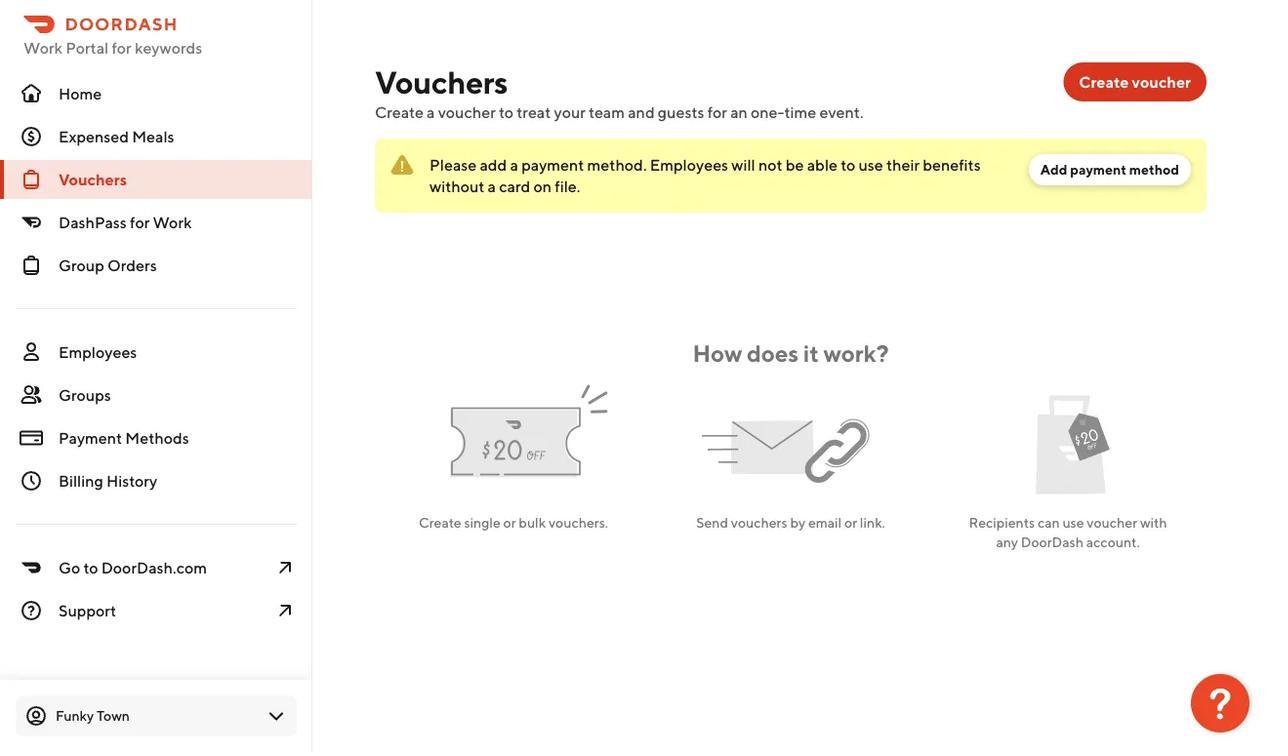 Task type: vqa. For each thing, say whether or not it's contained in the screenshot.
with
yes



Task type: locate. For each thing, give the bounding box(es) containing it.
work left portal
[[23, 39, 63, 57]]

without
[[430, 177, 485, 196]]

for
[[112, 39, 132, 57], [708, 103, 728, 122], [130, 213, 150, 232]]

for right portal
[[112, 39, 132, 57]]

payment inside button
[[1071, 162, 1127, 178]]

1 vertical spatial work
[[153, 213, 192, 232]]

1 horizontal spatial vouchers
[[375, 63, 508, 100]]

create for create a voucher to treat your team and guests for an one-time event.
[[375, 103, 424, 122]]

2 horizontal spatial to
[[841, 156, 856, 174]]

work portal for keywords
[[23, 39, 202, 57]]

0 vertical spatial employees
[[650, 156, 729, 174]]

0 vertical spatial vouchers
[[375, 63, 508, 100]]

1 horizontal spatial to
[[499, 103, 514, 122]]

one-
[[751, 103, 785, 122]]

event.
[[820, 103, 864, 122]]

work down vouchers link
[[153, 213, 192, 232]]

a up 'please'
[[427, 103, 435, 122]]

1 horizontal spatial a
[[488, 177, 496, 196]]

1 vertical spatial employees
[[59, 343, 137, 362]]

to inside please add a payment method. employees will not be able to use their benefits without a card on file.
[[841, 156, 856, 174]]

1 horizontal spatial employees
[[650, 156, 729, 174]]

1 horizontal spatial or
[[845, 515, 858, 531]]

1 vertical spatial a
[[510, 156, 519, 174]]

for left an
[[708, 103, 728, 122]]

to
[[499, 103, 514, 122], [841, 156, 856, 174], [83, 559, 98, 578]]

use right can
[[1063, 515, 1085, 531]]

voucher inside recipients can use voucher with any doordash account.
[[1087, 515, 1138, 531]]

vouchers up 'please'
[[375, 63, 508, 100]]

groups
[[59, 386, 111, 405]]

voucher up 'please'
[[438, 103, 496, 122]]

for up orders
[[130, 213, 150, 232]]

or
[[503, 515, 516, 531], [845, 515, 858, 531]]

or left link.
[[845, 515, 858, 531]]

doordash.com
[[101, 559, 207, 578]]

work
[[23, 39, 63, 57], [153, 213, 192, 232]]

treat
[[517, 103, 551, 122]]

or left the bulk
[[503, 515, 516, 531]]

funky town
[[56, 709, 130, 725]]

0 horizontal spatial payment
[[522, 156, 584, 174]]

support link
[[0, 592, 313, 631]]

a right add
[[510, 156, 519, 174]]

card
[[499, 177, 531, 196]]

1 vertical spatial use
[[1063, 515, 1085, 531]]

a down add
[[488, 177, 496, 196]]

not
[[759, 156, 783, 174]]

team
[[589, 103, 625, 122]]

payment
[[59, 429, 122, 448]]

1 horizontal spatial work
[[153, 213, 192, 232]]

payment
[[522, 156, 584, 174], [1071, 162, 1127, 178]]

add
[[480, 156, 507, 174]]

0 vertical spatial create
[[1080, 73, 1129, 91]]

vouchers
[[731, 515, 788, 531]]

0 vertical spatial to
[[499, 103, 514, 122]]

1 horizontal spatial payment
[[1071, 162, 1127, 178]]

how does it work?
[[693, 339, 889, 367]]

payment right "add"
[[1071, 162, 1127, 178]]

1 vertical spatial vouchers
[[59, 170, 127, 189]]

a
[[427, 103, 435, 122], [510, 156, 519, 174], [488, 177, 496, 196]]

payment up on
[[522, 156, 584, 174]]

single
[[464, 515, 501, 531]]

vouchers link
[[0, 160, 313, 199]]

create for create voucher
[[1080, 73, 1129, 91]]

voucher up account.
[[1087, 515, 1138, 531]]

to left treat
[[499, 103, 514, 122]]

be
[[786, 156, 804, 174]]

expensed meals link
[[0, 117, 313, 156]]

create a voucher to treat your team and guests for an one-time event.
[[375, 103, 864, 122]]

billing
[[59, 472, 103, 491]]

create voucher
[[1080, 73, 1191, 91]]

1 horizontal spatial use
[[1063, 515, 1085, 531]]

create voucher button
[[1064, 63, 1207, 102]]

create single or bulk vouchers.
[[419, 515, 608, 531]]

home
[[59, 84, 102, 103]]

to right go
[[83, 559, 98, 578]]

employees up groups on the bottom left of the page
[[59, 343, 137, 362]]

add payment method button
[[1029, 154, 1191, 186]]

does
[[747, 339, 799, 367]]

method
[[1130, 162, 1180, 178]]

2 vertical spatial to
[[83, 559, 98, 578]]

2 vertical spatial for
[[130, 213, 150, 232]]

0 horizontal spatial employees
[[59, 343, 137, 362]]

to right able at the right top of page
[[841, 156, 856, 174]]

vouchers
[[375, 63, 508, 100], [59, 170, 127, 189]]

add
[[1041, 162, 1068, 178]]

create
[[1080, 73, 1129, 91], [375, 103, 424, 122], [419, 515, 462, 531]]

keywords
[[135, 39, 202, 57]]

meals
[[132, 127, 174, 146]]

employees down guests
[[650, 156, 729, 174]]

1 vertical spatial to
[[841, 156, 856, 174]]

send
[[697, 515, 729, 531]]

voucher
[[1133, 73, 1191, 91], [438, 103, 496, 122], [1087, 515, 1138, 531]]

payment methods
[[59, 429, 189, 448]]

add payment method
[[1041, 162, 1180, 178]]

send vouchers by email or link.
[[697, 515, 886, 531]]

0 horizontal spatial or
[[503, 515, 516, 531]]

benefits
[[923, 156, 981, 174]]

voucher up the method
[[1133, 73, 1191, 91]]

2 vertical spatial voucher
[[1087, 515, 1138, 531]]

2 vertical spatial a
[[488, 177, 496, 196]]

use
[[859, 156, 884, 174], [1063, 515, 1085, 531]]

0 horizontal spatial work
[[23, 39, 63, 57]]

voucher inside button
[[1133, 73, 1191, 91]]

recipients can use voucher with any doordash account.
[[969, 515, 1168, 551]]

0 vertical spatial use
[[859, 156, 884, 174]]

use left their
[[859, 156, 884, 174]]

history
[[106, 472, 157, 491]]

2 vertical spatial create
[[419, 515, 462, 531]]

1 vertical spatial create
[[375, 103, 424, 122]]

bulk
[[519, 515, 546, 531]]

can
[[1038, 515, 1060, 531]]

0 horizontal spatial use
[[859, 156, 884, 174]]

home link
[[0, 74, 313, 113]]

their
[[887, 156, 920, 174]]

employees
[[650, 156, 729, 174], [59, 343, 137, 362]]

will
[[732, 156, 756, 174]]

0 vertical spatial voucher
[[1133, 73, 1191, 91]]

0 horizontal spatial a
[[427, 103, 435, 122]]

vouchers up dashpass
[[59, 170, 127, 189]]

go
[[59, 559, 80, 578]]

use inside recipients can use voucher with any doordash account.
[[1063, 515, 1085, 531]]

create inside button
[[1080, 73, 1129, 91]]

0 vertical spatial work
[[23, 39, 63, 57]]



Task type: describe. For each thing, give the bounding box(es) containing it.
groups link
[[0, 376, 313, 415]]

2 horizontal spatial a
[[510, 156, 519, 174]]

work?
[[824, 339, 889, 367]]

1 or from the left
[[503, 515, 516, 531]]

your
[[554, 103, 586, 122]]

1 vertical spatial for
[[708, 103, 728, 122]]

link.
[[860, 515, 886, 531]]

2 or from the left
[[845, 515, 858, 531]]

for inside dashpass for work link
[[130, 213, 150, 232]]

town
[[97, 709, 130, 725]]

able
[[807, 156, 838, 174]]

group
[[59, 256, 104, 275]]

how
[[693, 339, 743, 367]]

funky
[[56, 709, 94, 725]]

email
[[809, 515, 842, 531]]

an
[[731, 103, 748, 122]]

portal
[[66, 39, 109, 57]]

with
[[1141, 515, 1168, 531]]

by
[[790, 515, 806, 531]]

expensed meals
[[59, 127, 174, 146]]

and
[[628, 103, 655, 122]]

employees inside please add a payment method. employees will not be able to use their benefits without a card on file.
[[650, 156, 729, 174]]

use inside please add a payment method. employees will not be able to use their benefits without a card on file.
[[859, 156, 884, 174]]

0 horizontal spatial to
[[83, 559, 98, 578]]

billing history
[[59, 472, 157, 491]]

doordash
[[1021, 535, 1084, 551]]

recipients
[[969, 515, 1035, 531]]

method.
[[588, 156, 647, 174]]

go to doordash.com
[[59, 559, 207, 578]]

dashpass
[[59, 213, 127, 232]]

guests
[[658, 103, 705, 122]]

on
[[534, 177, 552, 196]]

employees link
[[0, 333, 313, 372]]

0 vertical spatial a
[[427, 103, 435, 122]]

please add a payment method. employees will not be able to use their benefits without a card on file. status
[[375, 139, 1207, 213]]

expensed
[[59, 127, 129, 146]]

please add a payment method. employees will not be able to use their benefits without a card on file.
[[430, 156, 981, 196]]

payment inside please add a payment method. employees will not be able to use their benefits without a card on file.
[[522, 156, 584, 174]]

vouchers.
[[549, 515, 608, 531]]

support
[[59, 602, 116, 621]]

payment methods link
[[0, 419, 313, 458]]

group orders link
[[0, 246, 313, 285]]

any
[[997, 535, 1019, 551]]

account.
[[1087, 535, 1140, 551]]

dashpass for work
[[59, 213, 192, 232]]

open resource center image
[[1191, 675, 1250, 733]]

0 horizontal spatial vouchers
[[59, 170, 127, 189]]

time
[[785, 103, 817, 122]]

1 vertical spatial voucher
[[438, 103, 496, 122]]

please
[[430, 156, 477, 174]]

methods
[[125, 429, 189, 448]]

file.
[[555, 177, 581, 196]]

it
[[804, 339, 819, 367]]

0 vertical spatial for
[[112, 39, 132, 57]]

go to doordash.com link
[[0, 549, 313, 588]]

dashpass for work link
[[0, 203, 313, 242]]

orders
[[107, 256, 157, 275]]

create for create single or bulk vouchers.
[[419, 515, 462, 531]]

group orders
[[59, 256, 157, 275]]

billing history link
[[0, 462, 313, 501]]



